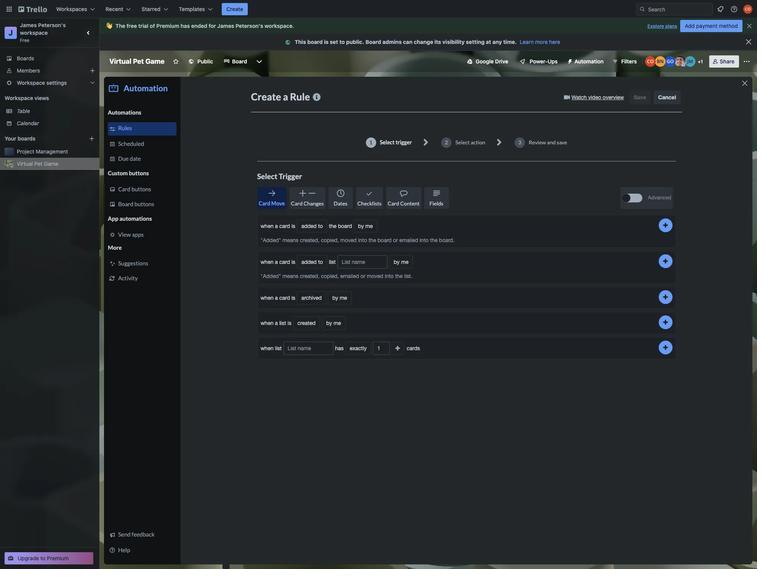 Task type: vqa. For each thing, say whether or not it's contained in the screenshot.
the Sales link
no



Task type: locate. For each thing, give the bounding box(es) containing it.
1 horizontal spatial james
[[217, 23, 234, 29]]

workspace
[[17, 80, 45, 86], [5, 95, 33, 101]]

table link
[[17, 107, 95, 115]]

+
[[698, 59, 701, 65]]

its
[[435, 39, 441, 45]]

1 vertical spatial virtual pet game
[[17, 161, 58, 167]]

free
[[127, 23, 137, 29]]

add payment method
[[685, 23, 738, 29]]

0 vertical spatial board
[[366, 39, 381, 45]]

set
[[330, 39, 338, 45]]

peterson's down back to home image
[[38, 22, 66, 28]]

pet
[[133, 57, 144, 65], [34, 161, 42, 167]]

peterson's
[[38, 22, 66, 28], [236, 23, 263, 29]]

0 vertical spatial virtual
[[109, 57, 131, 65]]

0 vertical spatial pet
[[133, 57, 144, 65]]

0 horizontal spatial virtual
[[17, 161, 33, 167]]

is
[[324, 39, 329, 45]]

project management
[[17, 148, 68, 155]]

0 horizontal spatial to
[[40, 556, 45, 562]]

virtual pet game link
[[17, 160, 95, 168]]

to right set
[[340, 39, 345, 45]]

james peterson's workspace free
[[20, 22, 67, 43]]

star or unstar board image
[[173, 59, 179, 65]]

workspace navigation collapse icon image
[[83, 28, 94, 38]]

of
[[150, 23, 155, 29]]

power-
[[530, 58, 548, 65]]

0 horizontal spatial board
[[232, 58, 247, 65]]

here
[[549, 39, 560, 45]]

workspace down members
[[17, 80, 45, 86]]

workspace up free
[[20, 29, 48, 36]]

to right upgrade
[[40, 556, 45, 562]]

board
[[366, 39, 381, 45], [232, 58, 247, 65]]

premium right upgrade
[[47, 556, 69, 562]]

Search field
[[646, 3, 712, 15]]

peterson's down create button
[[236, 23, 263, 29]]

search image
[[639, 6, 646, 12]]

calendar
[[17, 120, 39, 127]]

james up free
[[20, 22, 37, 28]]

0 vertical spatial premium
[[156, 23, 179, 29]]

banner
[[99, 18, 757, 34]]

1 horizontal spatial to
[[340, 39, 345, 45]]

premium right of
[[156, 23, 179, 29]]

game down management
[[44, 161, 58, 167]]

board
[[307, 39, 323, 45]]

1 horizontal spatial pet
[[133, 57, 144, 65]]

0 horizontal spatial pet
[[34, 161, 42, 167]]

public
[[197, 58, 213, 65]]

upgrade to premium
[[18, 556, 69, 562]]

pet down trial
[[133, 57, 144, 65]]

google drive button
[[463, 55, 513, 68]]

1 horizontal spatial workspace
[[265, 23, 293, 29]]

drive
[[495, 58, 508, 65]]

james right for on the top of the page
[[217, 23, 234, 29]]

1 vertical spatial to
[[40, 556, 45, 562]]

virtual down project
[[17, 161, 33, 167]]

0 horizontal spatial workspace
[[20, 29, 48, 36]]

workspace up table
[[5, 95, 33, 101]]

1 horizontal spatial game
[[145, 57, 165, 65]]

explore
[[648, 23, 664, 29]]

workspace
[[265, 23, 293, 29], [20, 29, 48, 36]]

1 vertical spatial workspace
[[5, 95, 33, 101]]

show menu image
[[743, 58, 751, 65]]

virtual pet game
[[109, 57, 165, 65], [17, 161, 58, 167]]

0 horizontal spatial peterson's
[[38, 22, 66, 28]]

setting
[[466, 39, 485, 45]]

add payment method button
[[680, 20, 743, 32]]

change
[[414, 39, 433, 45]]

board link
[[219, 55, 252, 68]]

customize views image
[[256, 58, 263, 65]]

👋
[[106, 23, 112, 29]]

project management link
[[17, 148, 95, 156]]

create button
[[222, 3, 248, 15]]

boards
[[18, 135, 35, 142]]

starred
[[142, 6, 161, 12]]

1 vertical spatial premium
[[47, 556, 69, 562]]

james peterson (jamespeterson93) image
[[675, 56, 686, 67]]

upgrade
[[18, 556, 39, 562]]

james
[[20, 22, 37, 28], [217, 23, 234, 29]]

virtual pet game inside text field
[[109, 57, 165, 65]]

1 vertical spatial game
[[44, 161, 58, 167]]

virtual pet game down the project management
[[17, 161, 58, 167]]

0 horizontal spatial james
[[20, 22, 37, 28]]

0 vertical spatial workspace
[[265, 23, 293, 29]]

workspace for workspace views
[[5, 95, 33, 101]]

0 horizontal spatial game
[[44, 161, 58, 167]]

pet inside text field
[[133, 57, 144, 65]]

game
[[145, 57, 165, 65], [44, 161, 58, 167]]

0 vertical spatial virtual pet game
[[109, 57, 165, 65]]

automation button
[[564, 55, 608, 68]]

workspace settings
[[17, 80, 67, 86]]

1 horizontal spatial virtual pet game
[[109, 57, 165, 65]]

virtual pet game down free
[[109, 57, 165, 65]]

pet down the project management
[[34, 161, 42, 167]]

this board is set to public. board admins can change its visibility setting at any time. learn more here
[[295, 39, 560, 45]]

premium
[[156, 23, 179, 29], [47, 556, 69, 562]]

0 vertical spatial to
[[340, 39, 345, 45]]

calendar link
[[17, 120, 95, 127]]

power-ups
[[530, 58, 558, 65]]

1 vertical spatial virtual
[[17, 161, 33, 167]]

workspace up sm image
[[265, 23, 293, 29]]

jeremy miller (jeremymiller198) image
[[685, 56, 696, 67]]

1 vertical spatial workspace
[[20, 29, 48, 36]]

1 vertical spatial board
[[232, 58, 247, 65]]

banner containing 👋
[[99, 18, 757, 34]]

ben nelson (bennelson96) image
[[655, 56, 666, 67]]

1 horizontal spatial virtual
[[109, 57, 131, 65]]

templates button
[[174, 3, 217, 15]]

👋 the free trial of premium has ended for james peterson's workspace .
[[106, 23, 294, 29]]

management
[[36, 148, 68, 155]]

recent button
[[101, 3, 135, 15]]

game left star or unstar board image
[[145, 57, 165, 65]]

board right the public.
[[366, 39, 381, 45]]

0 vertical spatial game
[[145, 57, 165, 65]]

board left customize views icon
[[232, 58, 247, 65]]

virtual
[[109, 57, 131, 65], [17, 161, 33, 167]]

0 horizontal spatial premium
[[47, 556, 69, 562]]

your
[[5, 135, 16, 142]]

workspaces button
[[52, 3, 99, 15]]

1 horizontal spatial peterson's
[[236, 23, 263, 29]]

share
[[720, 58, 735, 65]]

views
[[34, 95, 49, 101]]

workspace inside dropdown button
[[17, 80, 45, 86]]

virtual down the
[[109, 57, 131, 65]]

0 vertical spatial workspace
[[17, 80, 45, 86]]

has
[[181, 23, 190, 29]]

google drive icon image
[[467, 59, 473, 64]]

your boards with 2 items element
[[5, 134, 77, 143]]



Task type: describe. For each thing, give the bounding box(es) containing it.
back to home image
[[18, 3, 47, 15]]

learn more here link
[[517, 39, 560, 45]]

Board name text field
[[106, 55, 168, 68]]

upgrade to premium link
[[5, 553, 93, 565]]

members
[[17, 67, 40, 74]]

workspace settings button
[[0, 77, 99, 89]]

virtual inside text field
[[109, 57, 131, 65]]

+ 1
[[698, 59, 703, 65]]

create
[[226, 6, 243, 12]]

google
[[476, 58, 494, 65]]

recent
[[106, 6, 123, 12]]

gary orlando (garyorlando) image
[[665, 56, 676, 67]]

learn
[[520, 39, 534, 45]]

google drive
[[476, 58, 508, 65]]

christina overa (christinaovera) image
[[743, 5, 753, 14]]

at
[[486, 39, 491, 45]]

any
[[493, 39, 502, 45]]

workspaces
[[56, 6, 87, 12]]

method
[[719, 23, 738, 29]]

add board image
[[89, 136, 95, 142]]

settings
[[46, 80, 67, 86]]

game inside text field
[[145, 57, 165, 65]]

james inside james peterson's workspace free
[[20, 22, 37, 28]]

your boards
[[5, 135, 35, 142]]

public button
[[184, 55, 218, 68]]

james peterson's workspace link
[[20, 22, 67, 36]]

ups
[[548, 58, 558, 65]]

plans
[[665, 23, 677, 29]]

workspace inside james peterson's workspace free
[[20, 29, 48, 36]]

admins
[[383, 39, 402, 45]]

time.
[[503, 39, 517, 45]]

free
[[20, 37, 29, 43]]

starred button
[[137, 3, 173, 15]]

wave image
[[106, 23, 112, 29]]

sm image
[[284, 39, 295, 46]]

explore plans button
[[648, 22, 677, 31]]

can
[[403, 39, 413, 45]]

1
[[701, 59, 703, 65]]

power-ups button
[[515, 55, 562, 68]]

add
[[685, 23, 695, 29]]

1 horizontal spatial premium
[[156, 23, 179, 29]]

automation
[[575, 58, 604, 65]]

filters
[[621, 58, 637, 65]]

project
[[17, 148, 34, 155]]

this member is an admin of this board. image
[[682, 63, 685, 67]]

workspace for workspace settings
[[17, 80, 45, 86]]

more
[[535, 39, 548, 45]]

members link
[[0, 65, 99, 77]]

open information menu image
[[730, 5, 738, 13]]

table
[[17, 108, 30, 114]]

christina overa (christinaovera) image
[[645, 56, 656, 67]]

explore plans
[[648, 23, 677, 29]]

workspace views
[[5, 95, 49, 101]]

ended
[[191, 23, 207, 29]]

boards
[[17, 55, 34, 62]]

public.
[[346, 39, 364, 45]]

boards link
[[0, 52, 99, 65]]

1 vertical spatial pet
[[34, 161, 42, 167]]

visibility
[[443, 39, 465, 45]]

j
[[9, 28, 13, 37]]

payment
[[696, 23, 718, 29]]

sm image
[[564, 55, 575, 66]]

0 horizontal spatial virtual pet game
[[17, 161, 58, 167]]

1 horizontal spatial board
[[366, 39, 381, 45]]

for
[[209, 23, 216, 29]]

templates
[[179, 6, 205, 12]]

the
[[115, 23, 125, 29]]

filters button
[[610, 55, 639, 68]]

.
[[293, 23, 294, 29]]

trial
[[138, 23, 148, 29]]

primary element
[[0, 0, 757, 18]]

peterson's inside james peterson's workspace free
[[38, 22, 66, 28]]

0 notifications image
[[716, 5, 725, 14]]

share button
[[709, 55, 739, 68]]

premium inside upgrade to premium link
[[47, 556, 69, 562]]

j link
[[5, 27, 17, 39]]

this
[[295, 39, 306, 45]]



